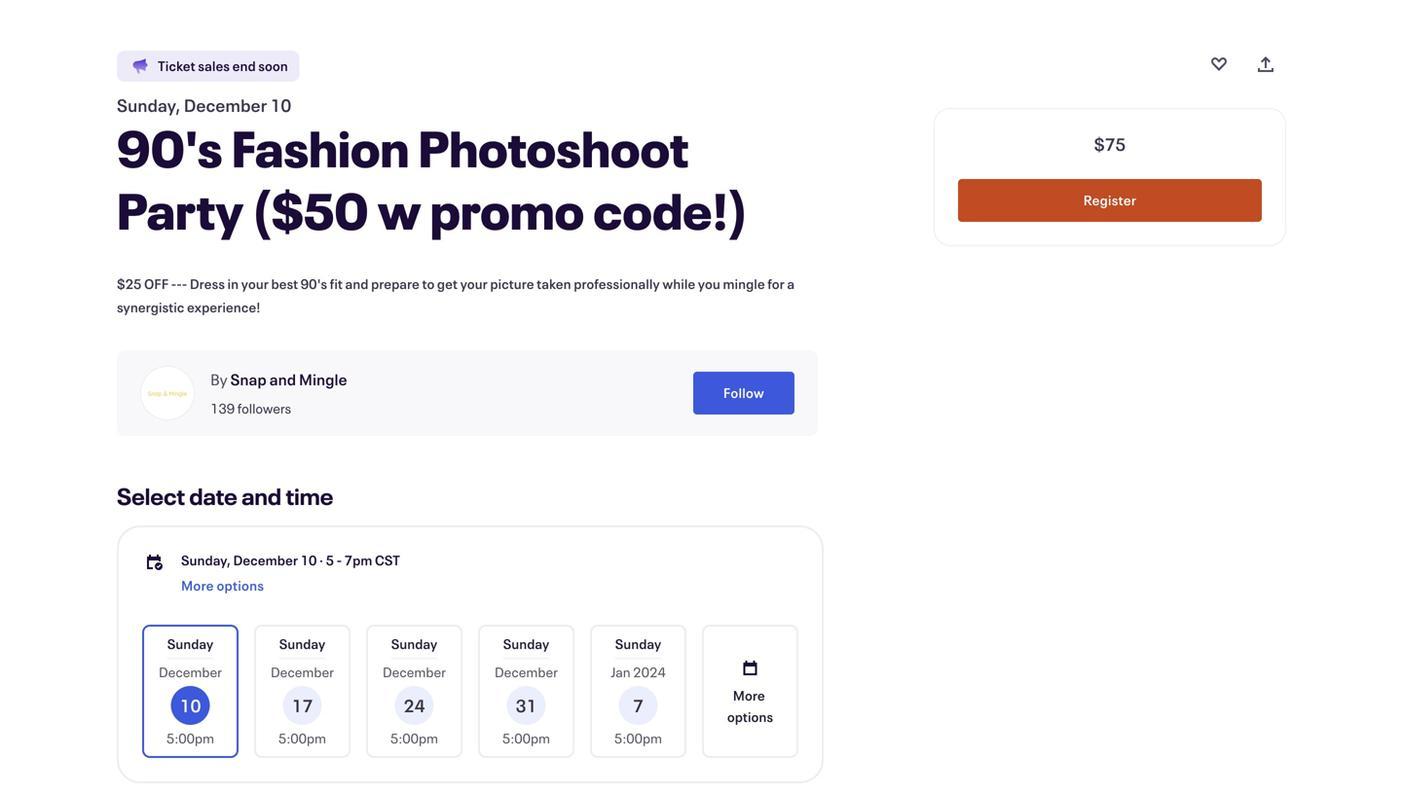 Task type: vqa. For each thing, say whether or not it's contained in the screenshot.
($50
yes



Task type: describe. For each thing, give the bounding box(es) containing it.
$75
[[1094, 132, 1126, 156]]

24
[[404, 694, 425, 718]]

snap
[[230, 369, 267, 390]]

jan
[[611, 664, 631, 682]]

- inside the sunday, december 10 · 5 - 7pm cst more options
[[337, 552, 342, 570]]

party
[[117, 177, 244, 243]]

get
[[437, 275, 458, 293]]

and inside $25 off --- dress in your best 90's fit and prepare to get your picture taken professionally while you mingle for a synergistic experience!
[[345, 275, 369, 293]]

taken
[[537, 275, 571, 293]]

december for 24
[[383, 664, 446, 682]]

mingle
[[723, 275, 765, 293]]

7
[[633, 694, 644, 718]]

90's inside $25 off --- dress in your best 90's fit and prepare to get your picture taken professionally while you mingle for a synergistic experience!
[[301, 275, 327, 293]]

december for 17
[[271, 664, 334, 682]]

sunday for 31
[[503, 635, 549, 653]]

1 your from the left
[[241, 275, 269, 293]]

promo
[[430, 177, 584, 243]]

w
[[378, 177, 421, 243]]

5
[[326, 552, 334, 570]]

follow button
[[693, 372, 795, 415]]

fashion
[[232, 114, 409, 181]]

prepare
[[371, 275, 420, 293]]

code!)
[[593, 177, 747, 243]]

17
[[292, 694, 313, 718]]

5:00pm for 10
[[166, 730, 214, 748]]

sunday, for ·
[[181, 552, 231, 570]]

select date and time
[[117, 481, 333, 512]]

register
[[1084, 191, 1137, 209]]

follow
[[723, 384, 764, 402]]

sunday for 24
[[391, 635, 438, 653]]

0 horizontal spatial 10
[[180, 694, 201, 718]]

picture
[[490, 275, 534, 293]]

in
[[227, 275, 239, 293]]

5:00pm for 31
[[502, 730, 550, 748]]

31
[[516, 694, 537, 718]]

$25
[[117, 275, 142, 293]]

sales
[[198, 57, 230, 75]]

for
[[768, 275, 785, 293]]

cst
[[375, 552, 400, 570]]

sunday, december 10 90's fashion photoshoot party ($50 w promo code!)
[[117, 93, 747, 243]]

december inside the sunday, december 10 · 5 - 7pm cst more options
[[233, 552, 298, 570]]

experience!
[[187, 298, 260, 316]]

·
[[319, 552, 323, 570]]

($50
[[253, 177, 369, 243]]

sunday, for 90's
[[117, 93, 181, 117]]

sunday for 10
[[167, 635, 214, 653]]

mingle
[[299, 369, 347, 390]]

sunday, december 10 · 5 - 7pm cst more options
[[181, 552, 400, 595]]

10 for fashion
[[270, 93, 291, 117]]

december for 31
[[495, 664, 558, 682]]

$25 off --- dress in your best 90's fit and prepare to get your picture taken professionally while you mingle for a synergistic experience!
[[117, 275, 795, 316]]



Task type: locate. For each thing, give the bounding box(es) containing it.
1 vertical spatial more options button
[[704, 627, 797, 757]]

2024
[[633, 664, 666, 682]]

more options
[[727, 687, 773, 726]]

sunday
[[167, 635, 214, 653], [279, 635, 326, 653], [391, 635, 438, 653], [503, 635, 549, 653], [615, 635, 661, 653]]

you
[[698, 275, 720, 293]]

1 sunday from the left
[[167, 635, 214, 653]]

0 horizontal spatial options
[[217, 577, 264, 595]]

your right in
[[241, 275, 269, 293]]

to
[[422, 275, 435, 293]]

2 5:00pm from the left
[[278, 730, 326, 748]]

1 horizontal spatial 10
[[270, 93, 291, 117]]

dress
[[190, 275, 225, 293]]

your
[[241, 275, 269, 293], [460, 275, 488, 293]]

december for 10
[[159, 664, 222, 682]]

professionally
[[574, 275, 660, 293]]

0 horizontal spatial sunday,
[[117, 93, 181, 117]]

ticket sales end soon
[[158, 57, 288, 75]]

5 5:00pm from the left
[[614, 730, 662, 748]]

3 5:00pm from the left
[[390, 730, 438, 748]]

off
[[144, 275, 169, 293]]

3 sunday from the left
[[391, 635, 438, 653]]

a
[[787, 275, 795, 293]]

5:00pm for 24
[[390, 730, 438, 748]]

0 horizontal spatial more
[[181, 577, 214, 595]]

90's
[[117, 114, 223, 181], [301, 275, 327, 293]]

by snap and mingle 139 followers
[[210, 369, 347, 418]]

1 vertical spatial more
[[733, 687, 765, 705]]

10 for 5
[[300, 552, 317, 570]]

while
[[662, 275, 695, 293]]

0 horizontal spatial more options button
[[181, 571, 264, 602]]

2 vertical spatial 10
[[180, 694, 201, 718]]

1 horizontal spatial more options button
[[704, 627, 797, 757]]

10
[[270, 93, 291, 117], [300, 552, 317, 570], [180, 694, 201, 718]]

1 horizontal spatial 90's
[[301, 275, 327, 293]]

sunday, down ticket
[[117, 93, 181, 117]]

sunday, inside the sunday, december 10 · 5 - 7pm cst more options
[[181, 552, 231, 570]]

1 horizontal spatial sunday,
[[181, 552, 231, 570]]

december
[[184, 93, 267, 117], [233, 552, 298, 570], [159, 664, 222, 682], [271, 664, 334, 682], [383, 664, 446, 682], [495, 664, 558, 682]]

and for mingle
[[269, 369, 296, 390]]

by
[[210, 369, 228, 390]]

7pm
[[344, 552, 372, 570]]

and inside by snap and mingle 139 followers
[[269, 369, 296, 390]]

more inside more options
[[733, 687, 765, 705]]

1 vertical spatial 90's
[[301, 275, 327, 293]]

1 vertical spatial and
[[269, 369, 296, 390]]

90's left fit
[[301, 275, 327, 293]]

10 inside the sunday, december 10 · 5 - 7pm cst more options
[[300, 552, 317, 570]]

1 horizontal spatial options
[[727, 708, 773, 726]]

date
[[189, 481, 237, 512]]

0 vertical spatial options
[[217, 577, 264, 595]]

followers
[[237, 400, 291, 418]]

1 vertical spatial options
[[727, 708, 773, 726]]

more options button
[[181, 571, 264, 602], [704, 627, 797, 757]]

more
[[181, 577, 214, 595], [733, 687, 765, 705]]

select
[[117, 481, 185, 512]]

1 vertical spatial 10
[[300, 552, 317, 570]]

5 sunday from the left
[[615, 635, 661, 653]]

options
[[217, 577, 264, 595], [727, 708, 773, 726]]

0 vertical spatial 10
[[270, 93, 291, 117]]

sunday,
[[117, 93, 181, 117], [181, 552, 231, 570]]

1 horizontal spatial more
[[733, 687, 765, 705]]

2 vertical spatial and
[[242, 481, 281, 512]]

0 vertical spatial and
[[345, 275, 369, 293]]

jan 2024
[[611, 664, 666, 682]]

sunday, down date
[[181, 552, 231, 570]]

10 inside sunday, december 10 90's fashion photoshoot party ($50 w promo code!)
[[270, 93, 291, 117]]

0 horizontal spatial 90's
[[117, 114, 223, 181]]

register button
[[958, 179, 1262, 222]]

your right get
[[460, 275, 488, 293]]

and right snap
[[269, 369, 296, 390]]

sunday, inside sunday, december 10 90's fashion photoshoot party ($50 w promo code!)
[[117, 93, 181, 117]]

options inside the sunday, december 10 · 5 - 7pm cst more options
[[217, 577, 264, 595]]

soon
[[258, 57, 288, 75]]

0 vertical spatial more
[[181, 577, 214, 595]]

1 5:00pm from the left
[[166, 730, 214, 748]]

0 vertical spatial 90's
[[117, 114, 223, 181]]

5:00pm
[[166, 730, 214, 748], [278, 730, 326, 748], [390, 730, 438, 748], [502, 730, 550, 748], [614, 730, 662, 748]]

90's inside sunday, december 10 90's fashion photoshoot party ($50 w promo code!)
[[117, 114, 223, 181]]

fit
[[330, 275, 343, 293]]

0 vertical spatial sunday,
[[117, 93, 181, 117]]

more inside the sunday, december 10 · 5 - 7pm cst more options
[[181, 577, 214, 595]]

end
[[232, 57, 256, 75]]

1 horizontal spatial your
[[460, 275, 488, 293]]

sunday for 7
[[615, 635, 661, 653]]

139
[[210, 400, 235, 418]]

time
[[286, 481, 333, 512]]

2 horizontal spatial 10
[[300, 552, 317, 570]]

90's down ticket
[[117, 114, 223, 181]]

best
[[271, 275, 298, 293]]

and left time
[[242, 481, 281, 512]]

sunday for 17
[[279, 635, 326, 653]]

synergistic
[[117, 298, 184, 316]]

5:00pm for 17
[[278, 730, 326, 748]]

december inside sunday, december 10 90's fashion photoshoot party ($50 w promo code!)
[[184, 93, 267, 117]]

organizer profile element
[[117, 351, 818, 436]]

0 horizontal spatial your
[[241, 275, 269, 293]]

2 sunday from the left
[[279, 635, 326, 653]]

4 sunday from the left
[[503, 635, 549, 653]]

ticket
[[158, 57, 195, 75]]

and right fit
[[345, 275, 369, 293]]

4 5:00pm from the left
[[502, 730, 550, 748]]

0 vertical spatial more options button
[[181, 571, 264, 602]]

5:00pm for 7
[[614, 730, 662, 748]]

1 vertical spatial sunday,
[[181, 552, 231, 570]]

and for time
[[242, 481, 281, 512]]

2 your from the left
[[460, 275, 488, 293]]

photoshoot
[[418, 114, 689, 181]]

-
[[171, 275, 176, 293], [176, 275, 182, 293], [182, 275, 187, 293], [337, 552, 342, 570]]

and
[[345, 275, 369, 293], [269, 369, 296, 390], [242, 481, 281, 512]]



